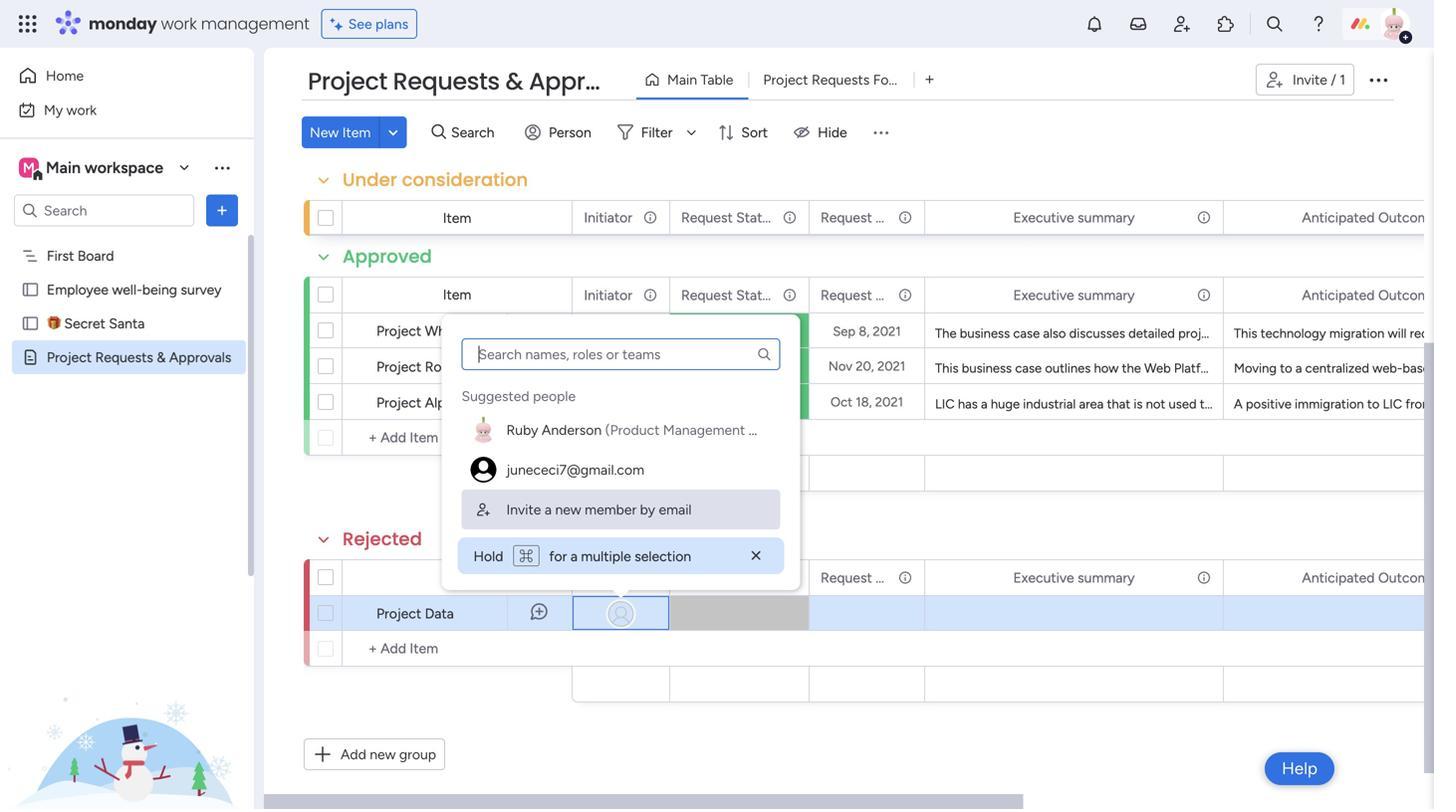 Task type: describe. For each thing, give the bounding box(es) containing it.
moving
[[1234, 361, 1277, 377]]

project up project romeo
[[377, 323, 422, 340]]

my work
[[44, 102, 97, 119]]

1 request date field from the top
[[816, 207, 905, 229]]

invite / 1
[[1293, 71, 1346, 88]]

employee
[[47, 281, 109, 298]]

being
[[142, 281, 177, 298]]

monday work management
[[89, 12, 310, 35]]

3
[[1413, 396, 1420, 412]]

anticipated for approved
[[1302, 287, 1375, 304]]

that
[[1107, 396, 1131, 412]]

for
[[549, 548, 567, 565]]

Under consideration field
[[338, 167, 533, 193]]

employee well-being survey
[[47, 281, 222, 298]]

approvals inside field
[[529, 65, 647, 98]]

select product image
[[18, 14, 38, 34]]

main for main workspace
[[46, 158, 81, 177]]

status for approved
[[736, 287, 777, 304]]

tree grid containing suggested people
[[462, 379, 808, 530]]

of
[[1375, 396, 1387, 412]]

project
[[1179, 326, 1221, 342]]

+ Add Item text field
[[353, 638, 563, 661]]

search everything image
[[1265, 14, 1285, 34]]

1 vertical spatial approved
[[709, 323, 770, 340]]

ruby anderson image
[[1379, 8, 1411, 40]]

request date field for rejected
[[816, 567, 905, 589]]

(product
[[605, 422, 660, 439]]

a
[[1234, 396, 1243, 412]]

executive for rejected
[[1014, 570, 1075, 587]]

first
[[47, 248, 74, 264]]

workspace options image
[[212, 158, 232, 178]]

see plans button
[[321, 9, 418, 39]]

santa
[[109, 315, 145, 332]]

notifications image
[[1085, 14, 1105, 34]]

1 vertical spatial the
[[1390, 396, 1409, 412]]

outlines
[[1045, 361, 1091, 377]]

multiple
[[581, 548, 631, 565]]

ruby anderson (product management director )
[[507, 422, 808, 439]]

romeo
[[425, 359, 469, 376]]

filter
[[641, 124, 673, 141]]

management
[[663, 422, 745, 439]]

0 vertical spatial 2021
[[873, 324, 901, 340]]

well-
[[112, 281, 142, 298]]

1 horizontal spatial to
[[1304, 396, 1316, 412]]

& inside list box
[[157, 349, 166, 366]]

1 executive from the top
[[1014, 209, 1075, 226]]

initiator field for approved
[[579, 284, 638, 306]]

platform
[[1174, 361, 1224, 377]]

item for approved
[[443, 286, 471, 303]]

invite members image
[[1172, 14, 1192, 34]]

0 vertical spatial will
[[1388, 326, 1407, 342]]

also
[[1043, 326, 1066, 342]]

(wp)
[[1227, 361, 1256, 377]]

none search field inside dialog
[[462, 339, 780, 371]]

1 request status from the top
[[681, 209, 777, 226]]

this technology migration will redu
[[1234, 326, 1434, 342]]

column information image for approved's initiator field
[[643, 287, 658, 303]]

lic has a huge industrial area that is not used today. the plan is to bring 2/3 of the 3 su
[[935, 396, 1434, 412]]

2 vertical spatial approved
[[709, 358, 770, 375]]

Approved field
[[338, 244, 437, 270]]

data
[[425, 606, 454, 623]]

see
[[348, 15, 372, 32]]

a right has
[[981, 396, 988, 412]]

20,
[[856, 359, 874, 375]]

assum
[[1400, 326, 1434, 342]]

status for rejected
[[736, 570, 777, 587]]

0 horizontal spatial to
[[1280, 361, 1293, 377]]

add new group button
[[304, 739, 445, 771]]

requests inside list box
[[95, 349, 153, 366]]

monday
[[89, 12, 157, 35]]

suggested people row
[[462, 379, 576, 406]]

column information image for first executive summary field from the top
[[1196, 210, 1212, 226]]

for a multiple selection
[[546, 548, 691, 565]]

help image
[[1309, 14, 1329, 34]]

m
[[23, 159, 35, 176]]

0 horizontal spatial the
[[935, 326, 957, 342]]

huge
[[991, 396, 1020, 412]]

under
[[343, 167, 397, 193]]

director
[[749, 422, 800, 439]]

Project Requests & Approvals field
[[303, 65, 647, 99]]

date for rejected
[[876, 570, 905, 587]]

Rejected field
[[338, 527, 427, 553]]

has
[[958, 396, 978, 412]]

executive summary field for approved
[[1009, 284, 1140, 306]]

item inside new item button
[[342, 124, 371, 141]]

apps image
[[1216, 14, 1236, 34]]

rejected
[[343, 527, 422, 552]]

1 date from the top
[[876, 209, 905, 226]]

anticipated outcome field for rejected
[[1297, 567, 1434, 589]]

sep
[[833, 324, 856, 340]]

a positive immigration to lic from 
[[1234, 396, 1434, 412]]

oct
[[831, 394, 853, 410]]

used
[[1169, 396, 1197, 412]]

column information image for request status field associated with approved
[[782, 287, 798, 303]]

address
[[1326, 361, 1372, 377]]

list box for lottie animation element
[[0, 235, 254, 644]]

web
[[1145, 361, 1171, 377]]

survey
[[181, 281, 222, 298]]

Search in workspace field
[[42, 199, 166, 222]]

alert inside dialog
[[458, 538, 784, 575]]

nov 20, 2021
[[829, 359, 906, 375]]

summary for approved
[[1078, 287, 1135, 304]]

initiator for approved
[[584, 287, 633, 304]]

help
[[1282, 759, 1318, 779]]

1 vertical spatial will
[[1304, 361, 1323, 377]]

current
[[1375, 361, 1417, 377]]

close image
[[747, 546, 767, 566]]

oct 18, 2021
[[831, 394, 903, 410]]

discusses
[[1070, 326, 1126, 342]]

[object object] element containing ruby anderson
[[462, 410, 808, 450]]

anticipated for rejected
[[1302, 570, 1375, 587]]

a right for
[[571, 548, 578, 565]]

project requests & approvals inside field
[[308, 65, 647, 98]]

selection
[[635, 548, 691, 565]]

sort button
[[710, 117, 780, 148]]

public board image for 🎁 secret santa
[[21, 314, 40, 333]]

2 lic from the left
[[1383, 396, 1403, 412]]

measures,
[[1338, 326, 1397, 342]]

0 vertical spatial the
[[1122, 361, 1141, 377]]

request date field for approved
[[816, 284, 905, 306]]

project alpha
[[377, 394, 461, 411]]

hold
[[474, 548, 507, 565]]

lottie animation image
[[0, 609, 254, 810]]

project whiskey
[[377, 323, 477, 340]]

v2 search image
[[432, 121, 446, 144]]

invite a new member by email
[[507, 502, 692, 518]]

new inside add new group button
[[370, 747, 396, 764]]

invite for invite a new member by email
[[507, 502, 541, 518]]

executive for approved
[[1014, 287, 1075, 304]]

Search for content search field
[[462, 339, 780, 371]]

1 vertical spatial project requests & approvals
[[47, 349, 231, 366]]

1 executive summary from the top
[[1014, 209, 1135, 226]]

column information image for first request date field from the top
[[898, 210, 913, 226]]

🎁 secret santa
[[47, 315, 145, 332]]

list box for dialog containing suggested people
[[458, 339, 808, 530]]

request status field for approved
[[676, 284, 777, 306]]

initiator for rejected
[[584, 570, 633, 587]]

outcome for approved
[[1379, 287, 1434, 304]]

moving to a centralized web-based
[[1234, 361, 1434, 377]]

anticipated outcome for approved
[[1302, 287, 1434, 304]]

new
[[310, 124, 339, 141]]

my work button
[[12, 94, 214, 126]]

nov
[[829, 359, 853, 375]]

suggested people
[[462, 388, 576, 405]]

case for outlines
[[1015, 361, 1042, 377]]

based
[[1403, 361, 1434, 377]]

anticipated outcome for rejected
[[1302, 570, 1434, 587]]

add
[[341, 747, 366, 764]]

redu
[[1410, 326, 1434, 342]]

Search field
[[446, 119, 506, 146]]

people
[[533, 388, 576, 405]]



Task type: locate. For each thing, give the bounding box(es) containing it.
filter button
[[609, 117, 704, 148]]

new inside [object object] element
[[555, 502, 581, 518]]

request status down close icon
[[681, 570, 777, 587]]

my
[[44, 102, 63, 119]]

request status field for rejected
[[676, 567, 777, 589]]

angle down image
[[388, 125, 398, 140]]

item right new at left
[[342, 124, 371, 141]]

alert
[[458, 538, 784, 575]]

1 vertical spatial new
[[370, 747, 396, 764]]

request
[[681, 209, 733, 226], [821, 209, 872, 226], [681, 287, 733, 304], [821, 287, 872, 304], [681, 570, 733, 587], [821, 570, 872, 587]]

requests for project requests & approvals field
[[393, 65, 500, 98]]

1 horizontal spatial project requests & approvals
[[308, 65, 647, 98]]

request status
[[681, 209, 777, 226], [681, 287, 777, 304], [681, 570, 777, 587]]

invite left "/"
[[1293, 71, 1328, 88]]

1 summary from the top
[[1078, 209, 1135, 226]]

work inside my work "button"
[[66, 102, 97, 119]]

case
[[1013, 326, 1040, 342], [1015, 361, 1042, 377]]

home button
[[12, 60, 214, 92]]

0 vertical spatial summary
[[1078, 209, 1135, 226]]

main table button
[[637, 64, 749, 96]]

requests inside project requests & approvals field
[[393, 65, 500, 98]]

1 public board image from the top
[[21, 280, 40, 299]]

workspace
[[85, 158, 163, 177]]

3 request date field from the top
[[816, 567, 905, 589]]

1 horizontal spatial the
[[1239, 396, 1261, 412]]

2 request status from the top
[[681, 287, 777, 304]]

1 executive summary field from the top
[[1009, 207, 1140, 229]]

whiskey
[[425, 323, 477, 340]]

1 vertical spatial initiator
[[584, 287, 633, 304]]

business for the
[[960, 326, 1010, 342]]

main left table
[[667, 71, 697, 88]]

summary
[[1078, 209, 1135, 226], [1078, 287, 1135, 304], [1078, 570, 1135, 587]]

0 vertical spatial request status field
[[676, 207, 777, 229]]

hide
[[818, 124, 847, 141]]

& down being
[[157, 349, 166, 366]]

[object object] element containing junececi7@gmail.com
[[462, 450, 780, 490]]

2 request status field from the top
[[676, 284, 777, 306]]

project up the project alpha
[[377, 359, 422, 376]]

invite inside button
[[1293, 71, 1328, 88]]

2 vertical spatial executive summary field
[[1009, 567, 1140, 589]]

2 vertical spatial initiator
[[584, 570, 633, 587]]

2 status from the top
[[736, 287, 777, 304]]

inbox image
[[1129, 14, 1149, 34]]

centralized
[[1306, 361, 1370, 377]]

executive summary for approved
[[1014, 287, 1135, 304]]

[object object] element containing invite a new member by email
[[462, 490, 780, 530]]

sep 8, 2021
[[833, 324, 901, 340]]

0 horizontal spatial &
[[157, 349, 166, 366]]

1 vertical spatial case
[[1015, 361, 1042, 377]]

3 executive summary from the top
[[1014, 570, 1135, 587]]

1 vertical spatial request status field
[[676, 284, 777, 306]]

1 horizontal spatial approvals
[[529, 65, 647, 98]]

0 horizontal spatial new
[[370, 747, 396, 764]]

lic
[[935, 396, 955, 412], [1383, 396, 1403, 412]]

2 vertical spatial request status
[[681, 570, 777, 587]]

2 summary from the top
[[1078, 287, 1135, 304]]

0 vertical spatial approved
[[343, 244, 432, 269]]

approved inside field
[[343, 244, 432, 269]]

project requests form button
[[749, 64, 914, 96]]

1 vertical spatial anticipated
[[1302, 287, 1375, 304]]

2 vertical spatial request date
[[821, 570, 905, 587]]

executive summary field for rejected
[[1009, 567, 1140, 589]]

3 [object object] element from the top
[[462, 490, 780, 530]]

1 vertical spatial outcome
[[1379, 287, 1434, 304]]

options image
[[212, 201, 232, 221], [897, 201, 910, 235], [642, 278, 655, 312], [1195, 278, 1209, 312], [897, 561, 910, 595], [1195, 561, 1209, 595]]

a down performance
[[1296, 361, 1302, 377]]

invite up the ⌘
[[507, 502, 541, 518]]

request status field down sort popup button
[[676, 207, 777, 229]]

outcome for rejected
[[1379, 570, 1434, 587]]

2 executive from the top
[[1014, 287, 1075, 304]]

8,
[[859, 324, 870, 340]]

Anticipated Outcome field
[[1297, 207, 1434, 229], [1297, 284, 1434, 306], [1297, 567, 1434, 589]]

list box containing suggested people
[[458, 339, 808, 530]]

1 initiator from the top
[[584, 209, 633, 226]]

0 horizontal spatial lic
[[935, 396, 955, 412]]

this for whiskey
[[1234, 326, 1258, 342]]

group
[[399, 747, 436, 764]]

sort
[[741, 124, 768, 141]]

how
[[1094, 361, 1119, 377]]

1 vertical spatial request date
[[821, 287, 905, 304]]

1 horizontal spatial the
[[1390, 396, 1409, 412]]

request status down sort popup button
[[681, 209, 777, 226]]

status down close icon
[[736, 570, 777, 587]]

Initiator field
[[579, 207, 638, 229], [579, 284, 638, 306], [579, 567, 638, 589]]

1 vertical spatial public board image
[[21, 314, 40, 333]]

2 [object object] element from the top
[[462, 450, 780, 490]]

1 vertical spatial executive summary field
[[1009, 284, 1140, 306]]

ruby
[[507, 422, 538, 439]]

list box containing first board
[[0, 235, 254, 644]]

1 horizontal spatial main
[[667, 71, 697, 88]]

anticipated outcome field for approved
[[1297, 284, 1434, 306]]

3 anticipated outcome field from the top
[[1297, 567, 1434, 589]]

0 vertical spatial anticipated outcome field
[[1297, 207, 1434, 229]]

project data
[[377, 606, 454, 623]]

column information image for request date field associated with approved
[[898, 287, 913, 303]]

this up has
[[935, 361, 959, 377]]

invite inside [object object] element
[[507, 502, 541, 518]]

0 vertical spatial project requests & approvals
[[308, 65, 647, 98]]

⌘
[[519, 548, 533, 565]]

3 request status field from the top
[[676, 567, 777, 589]]

project inside field
[[308, 65, 387, 98]]

first board
[[47, 248, 114, 264]]

main for main table
[[667, 71, 697, 88]]

& up search field
[[505, 65, 523, 98]]

2 initiator field from the top
[[579, 284, 638, 306]]

0 vertical spatial business
[[960, 326, 1010, 342]]

2 vertical spatial request status field
[[676, 567, 777, 589]]

2 vertical spatial status
[[736, 570, 777, 587]]

new
[[555, 502, 581, 518], [370, 747, 396, 764]]

2021 right 8,
[[873, 324, 901, 340]]

2 anticipated from the top
[[1302, 287, 1375, 304]]

project up sort
[[763, 71, 808, 88]]

web-
[[1373, 361, 1403, 377]]

project requests & approvals down santa at the top left of the page
[[47, 349, 231, 366]]

request date for approved
[[821, 287, 905, 304]]

request status field up search icon in the right of the page
[[676, 284, 777, 306]]

0 vertical spatial executive summary
[[1014, 209, 1135, 226]]

requests down santa at the top left of the page
[[95, 349, 153, 366]]

item for under consideration
[[443, 210, 471, 227]]

project inside button
[[763, 71, 808, 88]]

dialog containing suggested people
[[442, 315, 808, 591]]

the right how
[[1122, 361, 1141, 377]]

item up whiskey
[[443, 286, 471, 303]]

1 vertical spatial initiator field
[[579, 284, 638, 306]]

project requests & approvals
[[308, 65, 647, 98], [47, 349, 231, 366]]

2 public board image from the top
[[21, 314, 40, 333]]

request status field down close icon
[[676, 567, 777, 589]]

initiator field for rejected
[[579, 567, 638, 589]]

item up data
[[443, 569, 471, 586]]

status up search icon in the right of the page
[[736, 287, 777, 304]]

column information image
[[643, 210, 658, 226], [782, 210, 798, 226], [643, 287, 658, 303], [782, 287, 798, 303], [782, 570, 798, 586]]

the left plan
[[1239, 396, 1261, 412]]

1 vertical spatial this
[[935, 361, 959, 377]]

case left outlines
[[1015, 361, 1042, 377]]

2 vertical spatial executive summary
[[1014, 570, 1135, 587]]

column information image for executive summary field associated with approved
[[1196, 287, 1212, 303]]

the business case also discusses detailed project goals, performance measures, assum
[[935, 326, 1434, 342]]

0 vertical spatial initiator field
[[579, 207, 638, 229]]

initiator down multiple
[[584, 570, 633, 587]]

[object object] element up for a multiple selection
[[462, 490, 780, 530]]

suggested
[[462, 388, 530, 405]]

Executive summary field
[[1009, 207, 1140, 229], [1009, 284, 1140, 306], [1009, 567, 1140, 589]]

3 summary from the top
[[1078, 570, 1135, 587]]

project romeo
[[377, 359, 469, 376]]

0 vertical spatial public board image
[[21, 280, 40, 299]]

1 vertical spatial status
[[736, 287, 777, 304]]

0 vertical spatial main
[[667, 71, 697, 88]]

2 request date field from the top
[[816, 284, 905, 306]]

home
[[46, 67, 84, 84]]

work for my
[[66, 102, 97, 119]]

2 anticipated outcome from the top
[[1302, 287, 1434, 304]]

requests up v2 search 'icon'
[[393, 65, 500, 98]]

the right sep 8, 2021
[[935, 326, 957, 342]]

3 request status from the top
[[681, 570, 777, 587]]

0 vertical spatial outcome
[[1379, 209, 1434, 226]]

work right my
[[66, 102, 97, 119]]

performance
[[1260, 326, 1335, 342]]

approved up director
[[709, 358, 770, 375]]

& inside field
[[505, 65, 523, 98]]

to left the bring
[[1304, 396, 1316, 412]]

this up (wp)
[[1234, 326, 1258, 342]]

2 date from the top
[[876, 287, 905, 304]]

alpha
[[425, 394, 461, 411]]

invite / 1 button
[[1256, 64, 1355, 96]]

0 vertical spatial executive summary field
[[1009, 207, 1140, 229]]

1 vertical spatial business
[[962, 361, 1012, 377]]

this for romeo
[[935, 361, 959, 377]]

add view image
[[926, 72, 934, 87]]

1 horizontal spatial is
[[1291, 396, 1300, 412]]

column information image for request date field related to rejected
[[898, 570, 913, 586]]

migration
[[1330, 326, 1385, 342]]

item
[[342, 124, 371, 141], [443, 210, 471, 227], [443, 286, 471, 303], [443, 569, 471, 586]]

2 vertical spatial 2021
[[875, 394, 903, 410]]

area
[[1079, 396, 1104, 412]]

the left 3
[[1390, 396, 1409, 412]]

email
[[659, 502, 692, 518]]

project left data
[[377, 606, 422, 623]]

1 outcome from the top
[[1379, 209, 1434, 226]]

approvals
[[529, 65, 647, 98], [169, 349, 231, 366]]

immigration
[[1295, 396, 1364, 412]]

business
[[960, 326, 1010, 342], [962, 361, 1012, 377]]

detailed
[[1129, 326, 1175, 342]]

0 vertical spatial date
[[876, 209, 905, 226]]

1 vertical spatial summary
[[1078, 287, 1135, 304]]

0 vertical spatial executive
[[1014, 209, 1075, 226]]

positive
[[1246, 396, 1292, 412]]

1 is from the left
[[1134, 396, 1143, 412]]

case left also
[[1013, 326, 1040, 342]]

0 vertical spatial anticipated
[[1302, 209, 1375, 226]]

None search field
[[462, 339, 780, 371]]

1 vertical spatial anticipated outcome field
[[1297, 284, 1434, 306]]

dialog
[[442, 315, 808, 591]]

0 horizontal spatial the
[[1122, 361, 1141, 377]]

🎁
[[47, 315, 61, 332]]

list box
[[0, 235, 254, 644], [458, 339, 808, 530]]

alert containing hold
[[458, 538, 784, 575]]

status down sort
[[736, 209, 777, 226]]

the
[[1122, 361, 1141, 377], [1390, 396, 1409, 412]]

approvals down survey on the left
[[169, 349, 231, 366]]

initiator field down multiple
[[579, 567, 638, 589]]

help button
[[1265, 753, 1335, 786]]

approved
[[343, 244, 432, 269], [709, 323, 770, 340], [709, 358, 770, 375]]

2 vertical spatial outcome
[[1379, 570, 1434, 587]]

work right monday
[[161, 12, 197, 35]]

will left redu
[[1388, 326, 1407, 342]]

add new group
[[341, 747, 436, 764]]

not
[[1146, 396, 1166, 412]]

person
[[549, 124, 592, 141]]

2021 for project romeo
[[878, 359, 906, 375]]

1 vertical spatial request status
[[681, 287, 777, 304]]

2021 right 18,
[[875, 394, 903, 410]]

lic left has
[[935, 396, 955, 412]]

0 horizontal spatial project requests & approvals
[[47, 349, 231, 366]]

0 vertical spatial new
[[555, 502, 581, 518]]

0 horizontal spatial is
[[1134, 396, 1143, 412]]

work for monday
[[161, 12, 197, 35]]

approvals up person
[[529, 65, 647, 98]]

1 vertical spatial the
[[1239, 396, 1261, 412]]

invite for invite / 1
[[1293, 71, 1328, 88]]

today.
[[1200, 396, 1236, 412]]

3 initiator from the top
[[584, 570, 633, 587]]

workspace image
[[19, 157, 39, 179]]

[object object] element up member
[[462, 450, 780, 490]]

1 vertical spatial executive summary
[[1014, 287, 1135, 304]]

2 vertical spatial executive
[[1014, 570, 1075, 587]]

1 horizontal spatial invite
[[1293, 71, 1328, 88]]

2021 for project alpha
[[875, 394, 903, 410]]

1 vertical spatial main
[[46, 158, 81, 177]]

menu image
[[871, 123, 891, 142]]

0 vertical spatial the
[[935, 326, 957, 342]]

2 vertical spatial anticipated
[[1302, 570, 1375, 587]]

2 vertical spatial summary
[[1078, 570, 1135, 587]]

1 [object object] element from the top
[[462, 410, 808, 450]]

plan
[[1264, 396, 1288, 412]]

2 vertical spatial anticipated outcome
[[1302, 570, 1434, 587]]

1 vertical spatial anticipated outcome
[[1302, 287, 1434, 304]]

project
[[308, 65, 387, 98], [763, 71, 808, 88], [377, 323, 422, 340], [47, 349, 92, 366], [377, 359, 422, 376], [1259, 361, 1301, 377], [377, 394, 422, 411], [377, 606, 422, 623]]

3 request date from the top
[[821, 570, 905, 587]]

see plans
[[348, 15, 409, 32]]

0 vertical spatial initiator
[[584, 209, 633, 226]]

3 initiator field from the top
[[579, 567, 638, 589]]

2 executive summary field from the top
[[1009, 284, 1140, 306]]

hide button
[[786, 117, 859, 148]]

public board image
[[21, 280, 40, 299], [21, 314, 40, 333]]

2 vertical spatial date
[[876, 570, 905, 587]]

0 horizontal spatial main
[[46, 158, 81, 177]]

3 anticipated outcome from the top
[[1302, 570, 1434, 587]]

approved down the under
[[343, 244, 432, 269]]

column information image for 3rd request status field from the bottom
[[782, 210, 798, 226]]

is left not
[[1134, 396, 1143, 412]]

1 horizontal spatial lic
[[1383, 396, 1403, 412]]

3 executive from the top
[[1014, 570, 1075, 587]]

list box inside dialog
[[458, 339, 808, 530]]

[object object] element up junececi7@gmail.com
[[462, 410, 808, 450]]

new right add
[[370, 747, 396, 764]]

lic left 3
[[1383, 396, 1403, 412]]

1 anticipated outcome from the top
[[1302, 209, 1434, 226]]

1 horizontal spatial &
[[505, 65, 523, 98]]

0 vertical spatial case
[[1013, 326, 1040, 342]]

1 vertical spatial approvals
[[169, 349, 231, 366]]

by
[[640, 502, 656, 518]]

1 anticipated outcome field from the top
[[1297, 207, 1434, 229]]

3 executive summary field from the top
[[1009, 567, 1140, 589]]

initiator down person
[[584, 209, 633, 226]]

requests inside project requests form button
[[812, 71, 870, 88]]

workspace selection element
[[19, 156, 166, 182]]

business up huge
[[962, 361, 1012, 377]]

consideration
[[402, 167, 528, 193]]

request status for rejected
[[681, 570, 777, 587]]

2 vertical spatial request date field
[[816, 567, 905, 589]]

invite
[[1293, 71, 1328, 88], [507, 502, 541, 518]]

item for rejected
[[443, 569, 471, 586]]

initiator up search for content search field
[[584, 287, 633, 304]]

1 initiator field from the top
[[579, 207, 638, 229]]

case for also
[[1013, 326, 1040, 342]]

new down junececi7@gmail.com
[[555, 502, 581, 518]]

2 horizontal spatial to
[[1368, 396, 1380, 412]]

secret
[[64, 315, 106, 332]]

is right plan
[[1291, 396, 1300, 412]]

project inside list box
[[47, 349, 92, 366]]

the
[[935, 326, 957, 342], [1239, 396, 1261, 412]]

1 lic from the left
[[935, 396, 955, 412]]

column information image for executive summary field associated with rejected
[[1196, 570, 1212, 586]]

1 status from the top
[[736, 209, 777, 226]]

from
[[1406, 396, 1434, 412]]

0 horizontal spatial invite
[[507, 502, 541, 518]]

public board image for employee well-being survey
[[21, 280, 40, 299]]

management
[[201, 12, 310, 35]]

2 vertical spatial anticipated outcome field
[[1297, 567, 1434, 589]]

business left also
[[960, 326, 1010, 342]]

column information image for third initiator field from the bottom of the page
[[643, 210, 658, 226]]

1 vertical spatial date
[[876, 287, 905, 304]]

/
[[1331, 71, 1337, 88]]

2 outcome from the top
[[1379, 287, 1434, 304]]

plans
[[376, 15, 409, 32]]

column information image
[[898, 210, 913, 226], [1196, 210, 1212, 226], [898, 287, 913, 303], [1196, 287, 1212, 303], [643, 570, 658, 586], [898, 570, 913, 586], [1196, 570, 1212, 586]]

1 anticipated from the top
[[1302, 209, 1375, 226]]

search image
[[757, 347, 773, 363]]

[object object] element
[[462, 410, 808, 450], [462, 450, 780, 490], [462, 490, 780, 530]]

project up new item button
[[308, 65, 387, 98]]

executive
[[1014, 209, 1075, 226], [1014, 287, 1075, 304], [1014, 570, 1075, 587]]

project down 🎁
[[47, 349, 92, 366]]

will
[[1388, 326, 1407, 342], [1304, 361, 1323, 377]]

to down web- in the right of the page
[[1368, 396, 1380, 412]]

1 horizontal spatial new
[[555, 502, 581, 518]]

lottie animation element
[[0, 609, 254, 810]]

Request Status field
[[676, 207, 777, 229], [676, 284, 777, 306], [676, 567, 777, 589]]

1 vertical spatial request date field
[[816, 284, 905, 306]]

requests for project requests form button
[[812, 71, 870, 88]]

will left address
[[1304, 361, 1323, 377]]

anticipated outcome
[[1302, 209, 1434, 226], [1302, 287, 1434, 304], [1302, 570, 1434, 587]]

0 horizontal spatial this
[[935, 361, 959, 377]]

table
[[701, 71, 734, 88]]

18,
[[856, 394, 872, 410]]

bu
[[1420, 361, 1434, 377]]

2021 right 20, at the right of the page
[[878, 359, 906, 375]]

1 vertical spatial invite
[[507, 502, 541, 518]]

main right workspace image at the top of the page
[[46, 158, 81, 177]]

this
[[1234, 326, 1258, 342], [935, 361, 959, 377]]

3 outcome from the top
[[1379, 570, 1434, 587]]

item down consideration at top left
[[443, 210, 471, 227]]

&
[[505, 65, 523, 98], [157, 349, 166, 366]]

option
[[0, 238, 254, 242]]

2 horizontal spatial requests
[[812, 71, 870, 88]]

1 horizontal spatial this
[[1234, 326, 1258, 342]]

2 initiator from the top
[[584, 287, 633, 304]]

1 request status field from the top
[[676, 207, 777, 229]]

tree grid
[[462, 379, 808, 530]]

a up for
[[545, 502, 552, 518]]

summary for rejected
[[1078, 570, 1135, 587]]

1 request date from the top
[[821, 209, 905, 226]]

su
[[1423, 396, 1434, 412]]

3 date from the top
[[876, 570, 905, 587]]

project down project romeo
[[377, 394, 422, 411]]

request status up search icon in the right of the page
[[681, 287, 777, 304]]

to right moving at top
[[1280, 361, 1293, 377]]

2 request date from the top
[[821, 287, 905, 304]]

executive summary for rejected
[[1014, 570, 1135, 587]]

request date
[[821, 209, 905, 226], [821, 287, 905, 304], [821, 570, 905, 587]]

business for this
[[962, 361, 1012, 377]]

2 is from the left
[[1291, 396, 1300, 412]]

under consideration
[[343, 167, 528, 193]]

0 horizontal spatial will
[[1304, 361, 1323, 377]]

main inside workspace selection element
[[46, 158, 81, 177]]

project requests form
[[763, 71, 906, 88]]

arrow down image
[[680, 121, 704, 144]]

0 vertical spatial this
[[1234, 326, 1258, 342]]

approved up search icon in the right of the page
[[709, 323, 770, 340]]

main inside button
[[667, 71, 697, 88]]

date for approved
[[876, 287, 905, 304]]

3 status from the top
[[736, 570, 777, 587]]

project requests & approvals up search field
[[308, 65, 647, 98]]

anticipated
[[1302, 209, 1375, 226], [1302, 287, 1375, 304], [1302, 570, 1375, 587]]

a inside [object object] element
[[545, 502, 552, 518]]

0 vertical spatial anticipated outcome
[[1302, 209, 1434, 226]]

0 vertical spatial status
[[736, 209, 777, 226]]

request status for approved
[[681, 287, 777, 304]]

public board image left 🎁
[[21, 314, 40, 333]]

0 vertical spatial invite
[[1293, 71, 1328, 88]]

options image
[[1367, 68, 1391, 92], [642, 201, 655, 235], [781, 201, 795, 235], [1195, 201, 1209, 235], [781, 278, 795, 312], [897, 278, 910, 312]]

industrial
[[1023, 396, 1076, 412]]

0 vertical spatial work
[[161, 12, 197, 35]]

public board image left employee at top left
[[21, 280, 40, 299]]

1 horizontal spatial list box
[[458, 339, 808, 530]]

2 executive summary from the top
[[1014, 287, 1135, 304]]

initiator field down person
[[579, 207, 638, 229]]

initiator field up search for content search field
[[579, 284, 638, 306]]

0 horizontal spatial list box
[[0, 235, 254, 644]]

project up plan
[[1259, 361, 1301, 377]]

requests left form
[[812, 71, 870, 88]]

2 anticipated outcome field from the top
[[1297, 284, 1434, 306]]

1 vertical spatial executive
[[1014, 287, 1075, 304]]

3 anticipated from the top
[[1302, 570, 1375, 587]]

Request Date field
[[816, 207, 905, 229], [816, 284, 905, 306], [816, 567, 905, 589]]

request date for rejected
[[821, 570, 905, 587]]

0 vertical spatial request date field
[[816, 207, 905, 229]]

0 vertical spatial approvals
[[529, 65, 647, 98]]



Task type: vqa. For each thing, say whether or not it's contained in the screenshot.
Project Requests
no



